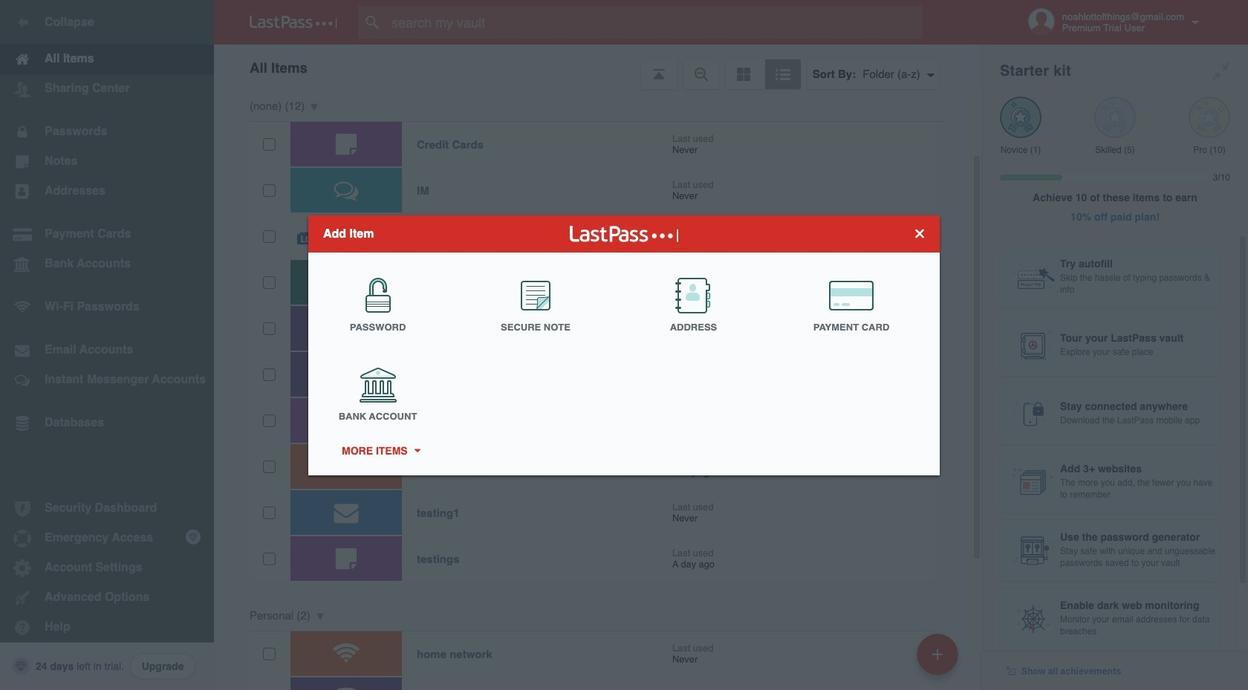 Task type: describe. For each thing, give the bounding box(es) containing it.
new item navigation
[[912, 629, 968, 690]]

lastpass image
[[250, 16, 337, 29]]



Task type: locate. For each thing, give the bounding box(es) containing it.
caret right image
[[412, 449, 422, 453]]

Search search field
[[358, 6, 952, 39]]

main navigation navigation
[[0, 0, 214, 690]]

dialog
[[308, 215, 940, 475]]

new item image
[[933, 649, 943, 660]]

vault options navigation
[[214, 45, 982, 89]]

search my vault text field
[[358, 6, 952, 39]]



